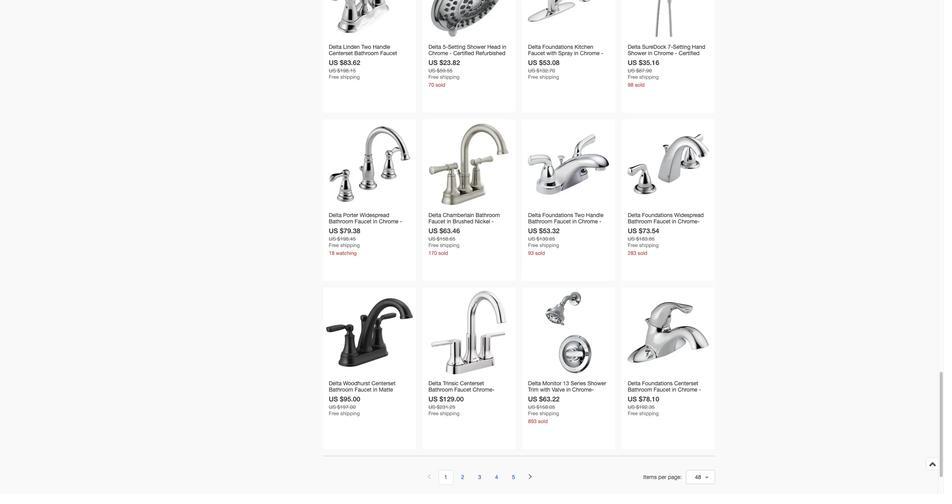 Task type: describe. For each thing, give the bounding box(es) containing it.
free for $79.38
[[329, 242, 339, 248]]

- inside delta foundations two handle bathroom faucet in chrome - certified refurbished
[[600, 218, 602, 225]]

us left the $198.15
[[329, 68, 336, 74]]

$83.62
[[340, 58, 360, 67]]

items per page:
[[643, 474, 682, 480]]

13
[[563, 380, 569, 387]]

5-
[[443, 44, 448, 50]]

faucet inside the delta trinsic centerset bathroom faucet  chrome- certified refurbished
[[454, 387, 471, 393]]

in inside delta woodhurst centerset bathroom faucet in matte black-certified refurbished
[[373, 387, 377, 393]]

faucet inside delta foundations two handle bathroom faucet in chrome - certified refurbished
[[554, 218, 571, 225]]

shipping for $63.22
[[540, 411, 559, 417]]

in inside delta suredock 7-setting hand shower in chrome - certified refurbished
[[648, 50, 653, 56]]

- inside "delta foundations centerset bathroom faucet in chrome - certified refurbished"
[[699, 387, 701, 393]]

delta  monitor 13 series shower trim with valve in chrome- certified refurbished
[[528, 380, 606, 399]]

chrome inside delta foundations kitchen faucet with spray in chrome - certified refurbished
[[580, 50, 600, 56]]

us $129.00 us $231.25 free shipping
[[429, 395, 464, 417]]

3 link
[[472, 470, 487, 485]]

shipping for $78.10
[[639, 411, 659, 417]]

in inside delta chamberlain bathroom faucet in brushed nickel - certified refurbished
[[447, 218, 451, 225]]

certified inside delta suredock 7-setting hand shower in chrome - certified refurbished
[[679, 50, 700, 56]]

$63.46
[[440, 227, 460, 235]]

in inside delta porter widespread bathroom faucet in chrome - certified refurbished
[[373, 218, 377, 225]]

170
[[429, 250, 437, 256]]

$35.16
[[639, 58, 660, 67]]

kitchen
[[575, 44, 593, 50]]

refurbished inside delta 5-setting shower head in chrome - certified refurbished us $23.82 us $59.55 free shipping 70 sold
[[476, 50, 506, 56]]

refurbished inside delta woodhurst centerset bathroom faucet in matte black-certified refurbished
[[367, 393, 397, 399]]

us up $197.00
[[329, 395, 338, 403]]

chrome- inside 'delta  monitor 13 series shower trim with valve in chrome- certified refurbished'
[[572, 387, 594, 393]]

handle for us $53.32
[[586, 212, 604, 218]]

delta for us $78.10
[[628, 380, 641, 387]]

refurbished inside delta suredock 7-setting hand shower in chrome - certified refurbished
[[628, 56, 658, 63]]

us up $198.45
[[329, 227, 338, 235]]

2
[[461, 474, 464, 480]]

in inside delta foundations kitchen faucet with spray in chrome - certified refurbished
[[574, 50, 579, 56]]

woodhurst
[[343, 380, 370, 387]]

chrome inside delta porter widespread bathroom faucet in chrome - certified refurbished
[[379, 218, 399, 225]]

delta for us $73.54
[[628, 212, 641, 218]]

hand
[[692, 44, 706, 50]]

- inside delta suredock 7-setting hand shower in chrome - certified refurbished
[[675, 50, 677, 56]]

$63.22
[[539, 395, 560, 403]]

refurbished inside delta foundations kitchen faucet with spray in chrome - certified refurbished
[[551, 56, 581, 63]]

$87.90
[[636, 68, 652, 74]]

893
[[528, 419, 537, 424]]

with inside delta foundations kitchen faucet with spray in chrome - certified refurbished
[[547, 50, 557, 56]]

free inside delta 5-setting shower head in chrome - certified refurbished us $23.82 us $59.55 free shipping 70 sold
[[429, 74, 439, 80]]

faucet inside delta porter widespread bathroom faucet in chrome - certified refurbished
[[355, 218, 372, 225]]

black-
[[329, 393, 345, 399]]

two for us $83.62
[[361, 44, 371, 50]]

head
[[487, 44, 501, 50]]

bathroom inside delta chamberlain bathroom faucet in brushed nickel - certified refurbished
[[476, 212, 500, 218]]

delta for us $129.00
[[429, 380, 441, 387]]

4 link
[[489, 470, 504, 485]]

refurbished inside "delta foundations centerset bathroom faucet in chrome - certified refurbished"
[[650, 393, 680, 399]]

page:
[[668, 474, 682, 480]]

5
[[512, 474, 515, 480]]

porter
[[343, 212, 358, 218]]

us $73.54 us $183.85 free shipping 283 sold
[[628, 227, 660, 256]]

us up $192.35
[[628, 395, 637, 403]]

$192.35
[[636, 404, 655, 410]]

trim
[[528, 387, 539, 393]]

us up the $132.70
[[528, 58, 537, 67]]

chrome inside "delta foundations centerset bathroom faucet in chrome - certified refurbished"
[[678, 387, 698, 393]]

$59.55
[[437, 68, 453, 74]]

delta inside delta 5-setting shower head in chrome - certified refurbished us $23.82 us $59.55 free shipping 70 sold
[[429, 44, 441, 50]]

trinsic
[[443, 380, 459, 387]]

us left $59.55
[[429, 68, 436, 74]]

$78.10
[[639, 395, 660, 403]]

1
[[444, 474, 448, 480]]

delta suredock 7-setting hand shower in chrome - certified refurbished
[[628, 44, 706, 63]]

us $63.22 us $158.05 free shipping 893 sold
[[528, 395, 560, 424]]

shower inside 'delta  monitor 13 series shower trim with valve in chrome- certified refurbished'
[[588, 380, 606, 387]]

93
[[528, 250, 534, 256]]

free for $53.08
[[528, 74, 538, 80]]

us $63.46 us $158.65 free shipping 170 sold
[[429, 227, 460, 256]]

18
[[329, 250, 335, 256]]

refurbished inside delta porter widespread bathroom faucet in chrome - certified refurbished
[[351, 225, 381, 231]]

bathroom inside delta woodhurst centerset bathroom faucet in matte black-certified refurbished
[[329, 387, 353, 393]]

foundations for us $78.10
[[642, 380, 673, 387]]

$53.08
[[539, 58, 560, 67]]

$198.15
[[337, 68, 356, 74]]

us up $183.85
[[628, 227, 637, 235]]

us left $158.05
[[528, 404, 535, 410]]

$95.00
[[340, 395, 360, 403]]

widespread for us $73.54
[[674, 212, 704, 218]]

in inside "delta foundations centerset bathroom faucet in chrome - certified refurbished"
[[672, 387, 677, 393]]

us $53.08 us $132.70 free shipping
[[528, 58, 560, 80]]

shipping for $63.46
[[440, 242, 460, 248]]

with inside 'delta  monitor 13 series shower trim with valve in chrome- certified refurbished'
[[540, 387, 550, 393]]

faucet inside "delta foundations centerset bathroom faucet in chrome - certified refurbished"
[[654, 387, 671, 393]]

- inside delta linden two handle centerset bathroom faucet chrome - certified refurbished
[[350, 56, 352, 63]]

us $79.38 us $198.45 free shipping 18 watching
[[329, 227, 360, 256]]

delta for us $53.32
[[528, 212, 541, 218]]

shipping for $83.62
[[340, 74, 360, 80]]

setting inside delta 5-setting shower head in chrome - certified refurbished us $23.82 us $59.55 free shipping 70 sold
[[448, 44, 466, 50]]

us down black- on the bottom left
[[329, 404, 336, 410]]

certified inside delta foundations widespread bathroom faucet in chrome- certified refurbished
[[628, 225, 649, 231]]

in inside 'delta  monitor 13 series shower trim with valve in chrome- certified refurbished'
[[567, 387, 571, 393]]

bathroom inside delta foundations widespread bathroom faucet in chrome- certified refurbished
[[628, 218, 652, 225]]

watching
[[336, 250, 357, 256]]

shipping for $73.54
[[639, 242, 659, 248]]

certified inside 'delta  monitor 13 series shower trim with valve in chrome- certified refurbished'
[[528, 393, 549, 399]]

$130.65
[[537, 236, 555, 242]]

us left $130.65
[[528, 236, 535, 242]]

faucet inside delta linden two handle centerset bathroom faucet chrome - certified refurbished
[[380, 50, 397, 56]]

- inside delta porter widespread bathroom faucet in chrome - certified refurbished
[[400, 218, 402, 225]]

centerset inside delta linden two handle centerset bathroom faucet chrome - certified refurbished
[[329, 50, 353, 56]]

us up $59.55
[[429, 58, 438, 67]]

certified inside "delta foundations centerset bathroom faucet in chrome - certified refurbished"
[[628, 393, 649, 399]]

4
[[495, 474, 498, 480]]

shipping for $129.00
[[440, 411, 460, 417]]

centerset for us $78.10
[[674, 380, 698, 387]]

us $78.10 us $192.35 free shipping
[[628, 395, 660, 417]]

us left $231.25
[[429, 404, 436, 410]]

linden
[[343, 44, 360, 50]]

$158.05
[[537, 404, 555, 410]]

faucet inside delta foundations widespread bathroom faucet in chrome- certified refurbished
[[654, 218, 671, 225]]

shower inside delta 5-setting shower head in chrome - certified refurbished us $23.82 us $59.55 free shipping 70 sold
[[467, 44, 486, 50]]

chrome inside delta 5-setting shower head in chrome - certified refurbished us $23.82 us $59.55 free shipping 70 sold
[[429, 50, 448, 56]]

widespread for us $79.38
[[360, 212, 389, 218]]

foundations for us $53.08
[[543, 44, 573, 50]]

bathroom inside "delta foundations centerset bathroom faucet in chrome - certified refurbished"
[[628, 387, 652, 393]]

handle for us $83.62
[[373, 44, 390, 50]]

certified inside delta woodhurst centerset bathroom faucet in matte black-certified refurbished
[[345, 393, 366, 399]]

$132.70
[[537, 68, 555, 74]]

navigation containing 1
[[323, 470, 637, 485]]

us $95.00 us $197.00 free shipping
[[329, 395, 360, 417]]

delta for us $63.46
[[429, 212, 441, 218]]

1 link
[[438, 470, 453, 485]]

283
[[628, 250, 637, 256]]

shipping for $35.16
[[639, 74, 659, 80]]

bathroom inside delta porter widespread bathroom faucet in chrome - certified refurbished
[[329, 218, 353, 225]]

free for $63.46
[[429, 242, 439, 248]]

bathroom inside delta foundations two handle bathroom faucet in chrome - certified refurbished
[[528, 218, 553, 225]]

5 link
[[506, 470, 521, 485]]



Task type: locate. For each thing, give the bounding box(es) containing it.
free inside us $53.32 us $130.65 free shipping 93 sold
[[528, 242, 538, 248]]

delta chamberlain bathroom faucet in brushed nickel - certified refurbished
[[429, 212, 500, 231]]

delta inside delta woodhurst centerset bathroom faucet in matte black-certified refurbished
[[329, 380, 342, 387]]

bathroom up '$53.32'
[[528, 218, 553, 225]]

certified down linden
[[354, 56, 375, 63]]

delta foundations widespread bathroom faucet in chrome- certified refurbished
[[628, 212, 704, 231]]

in inside delta foundations two handle bathroom faucet in chrome - certified refurbished
[[573, 218, 577, 225]]

faucet inside delta foundations kitchen faucet with spray in chrome - certified refurbished
[[528, 50, 545, 56]]

2 link
[[455, 470, 470, 485]]

navigation
[[323, 470, 637, 485]]

shipping inside delta 5-setting shower head in chrome - certified refurbished us $23.82 us $59.55 free shipping 70 sold
[[440, 74, 460, 80]]

setting up $23.82
[[448, 44, 466, 50]]

bathroom inside delta linden two handle centerset bathroom faucet chrome - certified refurbished
[[354, 50, 379, 56]]

0 horizontal spatial setting
[[448, 44, 466, 50]]

- inside delta foundations kitchen faucet with spray in chrome - certified refurbished
[[601, 50, 604, 56]]

chrome- inside delta foundations widespread bathroom faucet in chrome- certified refurbished
[[678, 218, 700, 225]]

sold for us $73.54
[[638, 250, 648, 256]]

certified up $130.65
[[528, 225, 549, 231]]

bathroom up $95.00
[[329, 387, 353, 393]]

free for $63.22
[[528, 411, 538, 417]]

handle inside delta foundations two handle bathroom faucet in chrome - certified refurbished
[[586, 212, 604, 218]]

suredock
[[642, 44, 667, 50]]

0 vertical spatial two
[[361, 44, 371, 50]]

shower inside delta suredock 7-setting hand shower in chrome - certified refurbished
[[628, 50, 647, 56]]

sold inside us $53.32 us $130.65 free shipping 93 sold
[[535, 250, 545, 256]]

bathroom up $129.00
[[429, 387, 453, 393]]

delta foundations kitchen faucet with spray in chrome - certified refurbished
[[528, 44, 604, 63]]

shipping down $183.85
[[639, 242, 659, 248]]

certified up $158.65
[[429, 225, 449, 231]]

delta for us $83.62
[[329, 44, 342, 50]]

delta for us $35.16
[[628, 44, 641, 50]]

us left the $132.70
[[528, 68, 535, 74]]

0 horizontal spatial shower
[[467, 44, 486, 50]]

faucet up '$53.32'
[[554, 218, 571, 225]]

delta inside the delta trinsic centerset bathroom faucet  chrome- certified refurbished
[[429, 380, 441, 387]]

centerset inside the delta trinsic centerset bathroom faucet  chrome- certified refurbished
[[460, 380, 484, 387]]

free up 170
[[429, 242, 439, 248]]

two inside delta linden two handle centerset bathroom faucet chrome - certified refurbished
[[361, 44, 371, 50]]

$79.38
[[340, 227, 360, 235]]

shipping down $198.45
[[340, 242, 360, 248]]

in inside delta foundations widespread bathroom faucet in chrome- certified refurbished
[[672, 218, 677, 225]]

delta left monitor
[[528, 380, 541, 387]]

us up $158.65
[[429, 227, 438, 235]]

free for $83.62
[[329, 74, 339, 80]]

centerset
[[329, 50, 353, 56], [372, 380, 396, 387], [460, 380, 484, 387], [674, 380, 698, 387]]

foundations up $53.08
[[543, 44, 573, 50]]

7-
[[668, 44, 673, 50]]

sold right 283
[[638, 250, 648, 256]]

delta foundations centerset bathroom faucet in chrome - certified refurbished
[[628, 380, 701, 399]]

delta woodhurst centerset bathroom faucet in matte black-certified refurbished
[[329, 380, 397, 399]]

delta for us $79.38
[[329, 212, 342, 218]]

1 setting from the left
[[448, 44, 466, 50]]

48 button
[[686, 470, 715, 484]]

foundations for us $53.32
[[543, 212, 573, 218]]

1 horizontal spatial shower
[[588, 380, 606, 387]]

refurbished inside delta linden two handle centerset bathroom faucet chrome - certified refurbished
[[376, 56, 406, 63]]

us down trim
[[528, 395, 537, 403]]

delta inside 'delta  monitor 13 series shower trim with valve in chrome- certified refurbished'
[[528, 380, 541, 387]]

shipping down the $132.70
[[540, 74, 559, 80]]

faucet up $78.10
[[654, 387, 671, 393]]

bathroom right brushed
[[476, 212, 500, 218]]

sold inside us $63.46 us $158.65 free shipping 170 sold
[[439, 250, 448, 256]]

us left $198.45
[[329, 236, 336, 242]]

free inside us $35.16 us $87.90 free shipping 98 sold
[[628, 74, 638, 80]]

refurbished inside 'delta  monitor 13 series shower trim with valve in chrome- certified refurbished'
[[551, 393, 581, 399]]

shipping inside us $73.54 us $183.85 free shipping 283 sold
[[639, 242, 659, 248]]

widespread
[[360, 212, 389, 218], [674, 212, 704, 218]]

delta up $53.08
[[528, 44, 541, 50]]

$198.45
[[337, 236, 356, 242]]

shipping down $231.25
[[440, 411, 460, 417]]

faucet up $95.00
[[355, 387, 372, 393]]

foundations up $78.10
[[642, 380, 673, 387]]

shipping down $158.05
[[540, 411, 559, 417]]

delta 5-setting shower head in chrome - certified refurbished us $23.82 us $59.55 free shipping 70 sold
[[429, 44, 506, 88]]

us up $231.25
[[429, 395, 438, 403]]

delta left porter
[[329, 212, 342, 218]]

delta inside delta porter widespread bathroom faucet in chrome - certified refurbished
[[329, 212, 342, 218]]

with up $63.22
[[540, 387, 550, 393]]

certified up $23.82
[[453, 50, 474, 56]]

refurbished inside delta foundations widespread bathroom faucet in chrome- certified refurbished
[[650, 225, 680, 231]]

shipping
[[340, 74, 360, 80], [440, 74, 460, 80], [540, 74, 559, 80], [639, 74, 659, 80], [340, 242, 360, 248], [440, 242, 460, 248], [540, 242, 559, 248], [639, 242, 659, 248], [340, 411, 360, 417], [440, 411, 460, 417], [540, 411, 559, 417], [639, 411, 659, 417]]

faucet up $129.00
[[454, 387, 471, 393]]

free up 893
[[528, 411, 538, 417]]

bathroom up $83.62 at the top
[[354, 50, 379, 56]]

1 horizontal spatial chrome-
[[572, 387, 594, 393]]

foundations inside delta foundations two handle bathroom faucet in chrome - certified refurbished
[[543, 212, 573, 218]]

certified right 7-
[[679, 50, 700, 56]]

foundations inside delta foundations kitchen faucet with spray in chrome - certified refurbished
[[543, 44, 573, 50]]

faucet inside delta chamberlain bathroom faucet in brushed nickel - certified refurbished
[[429, 218, 445, 225]]

sold right 98
[[635, 82, 645, 88]]

two for us $53.32
[[575, 212, 585, 218]]

free inside us $95.00 us $197.00 free shipping
[[329, 411, 339, 417]]

certified up $192.35
[[628, 393, 649, 399]]

certified up $158.05
[[528, 393, 549, 399]]

2 horizontal spatial chrome-
[[678, 218, 700, 225]]

free up 18
[[329, 242, 339, 248]]

70
[[429, 82, 434, 88]]

certified inside delta foundations two handle bathroom faucet in chrome - certified refurbished
[[528, 225, 549, 231]]

$73.54
[[639, 227, 660, 235]]

chrome inside delta linden two handle centerset bathroom faucet chrome - certified refurbished
[[329, 56, 349, 63]]

shipping down $158.65
[[440, 242, 460, 248]]

free inside us $53.08 us $132.70 free shipping
[[528, 74, 538, 80]]

certified up $198.45
[[329, 225, 350, 231]]

delta left trinsic
[[429, 380, 441, 387]]

handle
[[373, 44, 390, 50], [586, 212, 604, 218]]

us left $183.85
[[628, 236, 635, 242]]

delta for us $53.08
[[528, 44, 541, 50]]

1 horizontal spatial setting
[[673, 44, 691, 50]]

brushed
[[453, 218, 474, 225]]

shipping inside us $53.32 us $130.65 free shipping 93 sold
[[540, 242, 559, 248]]

certified inside delta foundations kitchen faucet with spray in chrome - certified refurbished
[[528, 56, 549, 63]]

$23.82
[[440, 58, 460, 67]]

$197.00
[[337, 404, 356, 410]]

shipping inside us $53.08 us $132.70 free shipping
[[540, 74, 559, 80]]

sold right 170
[[439, 250, 448, 256]]

chrome- inside the delta trinsic centerset bathroom faucet  chrome- certified refurbished
[[473, 387, 495, 393]]

shower left the head
[[467, 44, 486, 50]]

valve
[[552, 387, 565, 393]]

delta for us $95.00
[[329, 380, 342, 387]]

refurbished inside the delta trinsic centerset bathroom faucet  chrome- certified refurbished
[[451, 393, 481, 399]]

delta foundations two handle bathroom faucet in chrome - certified refurbished
[[528, 212, 604, 231]]

bathroom up $78.10
[[628, 387, 652, 393]]

sold for us $63.22
[[538, 419, 548, 424]]

us $83.62 us $198.15 free shipping
[[329, 58, 360, 80]]

in
[[502, 44, 506, 50], [574, 50, 579, 56], [648, 50, 653, 56], [373, 218, 377, 225], [447, 218, 451, 225], [573, 218, 577, 225], [672, 218, 677, 225], [373, 387, 377, 393], [567, 387, 571, 393], [672, 387, 677, 393]]

certified up $183.85
[[628, 225, 649, 231]]

certified up $231.25
[[429, 393, 449, 399]]

2 setting from the left
[[673, 44, 691, 50]]

delta inside delta foundations two handle bathroom faucet in chrome - certified refurbished
[[528, 212, 541, 218]]

free up 93
[[528, 242, 538, 248]]

free down $197.00
[[329, 411, 339, 417]]

items
[[643, 474, 657, 480]]

sold inside us $35.16 us $87.90 free shipping 98 sold
[[635, 82, 645, 88]]

0 horizontal spatial two
[[361, 44, 371, 50]]

faucet up $63.46
[[429, 218, 445, 225]]

free inside us $78.10 us $192.35 free shipping
[[628, 411, 638, 417]]

certified inside delta 5-setting shower head in chrome - certified refurbished us $23.82 us $59.55 free shipping 70 sold
[[453, 50, 474, 56]]

chrome
[[429, 50, 448, 56], [580, 50, 600, 56], [654, 50, 674, 56], [329, 56, 349, 63], [379, 218, 399, 225], [578, 218, 598, 225], [678, 387, 698, 393]]

shipping inside the us $129.00 us $231.25 free shipping
[[440, 411, 460, 417]]

shipping inside us $63.46 us $158.65 free shipping 170 sold
[[440, 242, 460, 248]]

sold for us $35.16
[[635, 82, 645, 88]]

free
[[329, 74, 339, 80], [429, 74, 439, 80], [528, 74, 538, 80], [628, 74, 638, 80], [329, 242, 339, 248], [429, 242, 439, 248], [528, 242, 538, 248], [628, 242, 638, 248], [329, 411, 339, 417], [429, 411, 439, 417], [528, 411, 538, 417], [628, 411, 638, 417]]

shipping down $197.00
[[340, 411, 360, 417]]

certified inside delta linden two handle centerset bathroom faucet chrome - certified refurbished
[[354, 56, 375, 63]]

per
[[659, 474, 667, 480]]

free inside us $63.46 us $158.65 free shipping 170 sold
[[429, 242, 439, 248]]

free inside us $63.22 us $158.05 free shipping 893 sold
[[528, 411, 538, 417]]

faucet right linden
[[380, 50, 397, 56]]

foundations up $73.54 at the top right
[[642, 212, 673, 218]]

handle inside delta linden two handle centerset bathroom faucet chrome - certified refurbished
[[373, 44, 390, 50]]

us left $158.65
[[429, 236, 436, 242]]

sold
[[436, 82, 445, 88], [635, 82, 645, 88], [439, 250, 448, 256], [535, 250, 545, 256], [638, 250, 648, 256], [538, 419, 548, 424]]

delta up '$53.32'
[[528, 212, 541, 218]]

faucet up $53.08
[[528, 50, 545, 56]]

delta left linden
[[329, 44, 342, 50]]

refurbished
[[476, 50, 506, 56], [376, 56, 406, 63], [551, 56, 581, 63], [628, 56, 658, 63], [351, 225, 381, 231], [451, 225, 481, 231], [551, 225, 581, 231], [650, 225, 680, 231], [367, 393, 397, 399], [451, 393, 481, 399], [551, 393, 581, 399], [650, 393, 680, 399]]

two inside delta foundations two handle bathroom faucet in chrome - certified refurbished
[[575, 212, 585, 218]]

chrome inside delta foundations two handle bathroom faucet in chrome - certified refurbished
[[578, 218, 598, 225]]

matte
[[379, 387, 393, 393]]

setting inside delta suredock 7-setting hand shower in chrome - certified refurbished
[[673, 44, 691, 50]]

free up 98
[[628, 74, 638, 80]]

certified inside delta chamberlain bathroom faucet in brushed nickel - certified refurbished
[[429, 225, 449, 231]]

refurbished inside delta chamberlain bathroom faucet in brushed nickel - certified refurbished
[[451, 225, 481, 231]]

sold for us $53.32
[[535, 250, 545, 256]]

free inside us $83.62 us $198.15 free shipping
[[329, 74, 339, 80]]

with up $53.08
[[547, 50, 557, 56]]

delta up black- on the bottom left
[[329, 380, 342, 387]]

delta inside delta chamberlain bathroom faucet in brushed nickel - certified refurbished
[[429, 212, 441, 218]]

free for $73.54
[[628, 242, 638, 248]]

delta up $78.10
[[628, 380, 641, 387]]

bathroom inside the delta trinsic centerset bathroom faucet  chrome- certified refurbished
[[429, 387, 453, 393]]

faucet
[[380, 50, 397, 56], [528, 50, 545, 56], [355, 218, 372, 225], [429, 218, 445, 225], [554, 218, 571, 225], [654, 218, 671, 225], [355, 387, 372, 393], [454, 387, 471, 393], [654, 387, 671, 393]]

us left $87.90
[[628, 68, 635, 74]]

chamberlain
[[443, 212, 474, 218]]

1 vertical spatial handle
[[586, 212, 604, 218]]

free for $129.00
[[429, 411, 439, 417]]

free for $53.32
[[528, 242, 538, 248]]

bathroom up $79.38 at the left top of the page
[[329, 218, 353, 225]]

delta for us $63.22
[[528, 380, 541, 387]]

foundations up '$53.32'
[[543, 212, 573, 218]]

1 vertical spatial two
[[575, 212, 585, 218]]

centerset for us $129.00
[[460, 380, 484, 387]]

free inside the us $129.00 us $231.25 free shipping
[[429, 411, 439, 417]]

delta inside "delta foundations centerset bathroom faucet in chrome - certified refurbished"
[[628, 380, 641, 387]]

free for $95.00
[[329, 411, 339, 417]]

certified
[[453, 50, 474, 56], [679, 50, 700, 56], [354, 56, 375, 63], [528, 56, 549, 63], [329, 225, 350, 231], [429, 225, 449, 231], [528, 225, 549, 231], [628, 225, 649, 231], [345, 393, 366, 399], [429, 393, 449, 399], [528, 393, 549, 399], [628, 393, 649, 399]]

foundations inside delta foundations widespread bathroom faucet in chrome- certified refurbished
[[642, 212, 673, 218]]

centerset for us $95.00
[[372, 380, 396, 387]]

shipping inside us $83.62 us $198.15 free shipping
[[340, 74, 360, 80]]

$53.32
[[539, 227, 560, 235]]

in inside delta 5-setting shower head in chrome - certified refurbished us $23.82 us $59.55 free shipping 70 sold
[[502, 44, 506, 50]]

bathroom up $73.54 at the top right
[[628, 218, 652, 225]]

$129.00
[[440, 395, 464, 403]]

$158.65
[[437, 236, 456, 242]]

0 horizontal spatial handle
[[373, 44, 390, 50]]

delta porter widespread bathroom faucet in chrome - certified refurbished
[[329, 212, 402, 231]]

us up $87.90
[[628, 58, 637, 67]]

us $53.32 us $130.65 free shipping 93 sold
[[528, 227, 560, 256]]

$183.85
[[636, 236, 655, 242]]

free for $78.10
[[628, 411, 638, 417]]

3
[[478, 474, 481, 480]]

1 horizontal spatial widespread
[[674, 212, 704, 218]]

0 horizontal spatial chrome-
[[473, 387, 495, 393]]

shipping down $130.65
[[540, 242, 559, 248]]

shower up the $35.16
[[628, 50, 647, 56]]

$231.25
[[437, 404, 456, 410]]

free down the $132.70
[[528, 74, 538, 80]]

free down $192.35
[[628, 411, 638, 417]]

shipping for $53.08
[[540, 74, 559, 80]]

delta up $73.54 at the top right
[[628, 212, 641, 218]]

series
[[571, 380, 586, 387]]

sold for us $63.46
[[439, 250, 448, 256]]

delta trinsic centerset bathroom faucet  chrome- certified refurbished
[[429, 380, 495, 399]]

faucet up $79.38 at the left top of the page
[[355, 218, 372, 225]]

certified inside the delta trinsic centerset bathroom faucet  chrome- certified refurbished
[[429, 393, 449, 399]]

free down $231.25
[[429, 411, 439, 417]]

centerset inside delta woodhurst centerset bathroom faucet in matte black-certified refurbished
[[372, 380, 396, 387]]

foundations inside "delta foundations centerset bathroom faucet in chrome - certified refurbished"
[[642, 380, 673, 387]]

us left $192.35
[[628, 404, 635, 410]]

shipping for $53.32
[[540, 242, 559, 248]]

chrome-
[[678, 218, 700, 225], [473, 387, 495, 393], [572, 387, 594, 393]]

98
[[628, 82, 634, 88]]

free inside us $73.54 us $183.85 free shipping 283 sold
[[628, 242, 638, 248]]

free down the $198.15
[[329, 74, 339, 80]]

shipping down $59.55
[[440, 74, 460, 80]]

48
[[695, 474, 701, 480]]

0 vertical spatial handle
[[373, 44, 390, 50]]

- inside delta 5-setting shower head in chrome - certified refurbished us $23.82 us $59.55 free shipping 70 sold
[[450, 50, 452, 56]]

delta inside delta foundations widespread bathroom faucet in chrome- certified refurbished
[[628, 212, 641, 218]]

0 horizontal spatial widespread
[[360, 212, 389, 218]]

widespread inside delta porter widespread bathroom faucet in chrome - certified refurbished
[[360, 212, 389, 218]]

free up "70"
[[429, 74, 439, 80]]

sold right 93
[[535, 250, 545, 256]]

- inside delta chamberlain bathroom faucet in brushed nickel - certified refurbished
[[492, 218, 494, 225]]

faucet inside delta woodhurst centerset bathroom faucet in matte black-certified refurbished
[[355, 387, 372, 393]]

bathroom
[[354, 50, 379, 56], [476, 212, 500, 218], [329, 218, 353, 225], [528, 218, 553, 225], [628, 218, 652, 225], [329, 387, 353, 393], [429, 387, 453, 393], [628, 387, 652, 393]]

us up $130.65
[[528, 227, 537, 235]]

1 widespread from the left
[[360, 212, 389, 218]]

shipping for $79.38
[[340, 242, 360, 248]]

1 horizontal spatial handle
[[586, 212, 604, 218]]

1 horizontal spatial two
[[575, 212, 585, 218]]

faucet up $73.54 at the top right
[[654, 218, 671, 225]]

setting left 'hand'
[[673, 44, 691, 50]]

with
[[547, 50, 557, 56], [540, 387, 550, 393]]

shipping down $87.90
[[639, 74, 659, 80]]

delta up $63.46
[[429, 212, 441, 218]]

certified inside delta porter widespread bathroom faucet in chrome - certified refurbished
[[329, 225, 350, 231]]

2 horizontal spatial shower
[[628, 50, 647, 56]]

nickel
[[475, 218, 490, 225]]

refurbished inside delta foundations two handle bathroom faucet in chrome - certified refurbished
[[551, 225, 581, 231]]

delta linden two handle centerset bathroom faucet chrome - certified refurbished
[[329, 44, 406, 63]]

delta left suredock
[[628, 44, 641, 50]]

chrome inside delta suredock 7-setting hand shower in chrome - certified refurbished
[[654, 50, 674, 56]]

free for $35.16
[[628, 74, 638, 80]]

-
[[450, 50, 452, 56], [601, 50, 604, 56], [675, 50, 677, 56], [350, 56, 352, 63], [400, 218, 402, 225], [492, 218, 494, 225], [600, 218, 602, 225], [699, 387, 701, 393]]

delta left '5-' on the top left of page
[[429, 44, 441, 50]]

sold right "70"
[[436, 82, 445, 88]]

free up 283
[[628, 242, 638, 248]]

spray
[[558, 50, 573, 56]]

us up the $198.15
[[329, 58, 338, 67]]

2 widespread from the left
[[674, 212, 704, 218]]

shipping inside us $35.16 us $87.90 free shipping 98 sold
[[639, 74, 659, 80]]

1 vertical spatial with
[[540, 387, 550, 393]]

monitor
[[543, 380, 562, 387]]

foundations for us $73.54
[[642, 212, 673, 218]]

shipping down the $198.15
[[340, 74, 360, 80]]

shipping inside us $79.38 us $198.45 free shipping 18 watching
[[340, 242, 360, 248]]

us $35.16 us $87.90 free shipping 98 sold
[[628, 58, 660, 88]]

sold inside delta 5-setting shower head in chrome - certified refurbished us $23.82 us $59.55 free shipping 70 sold
[[436, 82, 445, 88]]

sold inside us $63.22 us $158.05 free shipping 893 sold
[[538, 419, 548, 424]]

certified up the $132.70
[[528, 56, 549, 63]]

certified down the woodhurst
[[345, 393, 366, 399]]

0 vertical spatial with
[[547, 50, 557, 56]]

setting
[[448, 44, 466, 50], [673, 44, 691, 50]]

shipping for $95.00
[[340, 411, 360, 417]]



Task type: vqa. For each thing, say whether or not it's contained in the screenshot.


